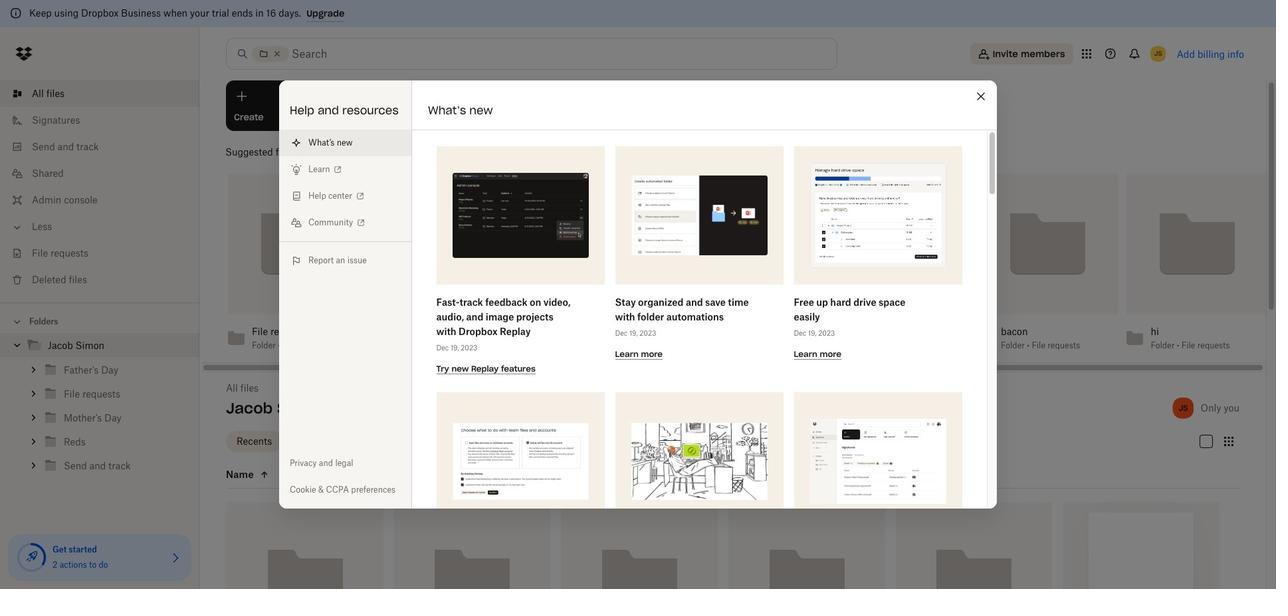 Task type: vqa. For each thing, say whether or not it's contained in the screenshot.
Folder, Reds row
yes



Task type: locate. For each thing, give the bounding box(es) containing it.
file, _ getting started with dropbox paper.paper row
[[1064, 502, 1220, 589]]

alert
[[0, 0, 1277, 27]]

dialog
[[279, 80, 998, 589]]

steps to create an automated folder with a picture of a folder and file image
[[631, 176, 768, 255]]

folder, file requests row
[[394, 502, 551, 589]]

list item
[[0, 80, 200, 107]]

list
[[0, 72, 200, 303]]

a person leaning back in an office chair inside their office with a green check mark on their screen image
[[631, 423, 768, 500]]

folder, mother's day row
[[561, 502, 718, 589]]

folder, father's day row
[[227, 502, 383, 589]]

a screen within the dropbox admin console showing the option to save or delete teams files image
[[453, 423, 589, 500]]

hard drive storage usage with data and a graph image
[[810, 163, 947, 268]]

group
[[0, 358, 200, 477]]

column header
[[226, 467, 359, 483]]



Task type: describe. For each thing, give the bounding box(es) containing it.
the entry point screen of dropbox sign image
[[810, 419, 947, 504]]

screenshot of the dropbox admin console image
[[453, 173, 589, 258]]

less image
[[11, 221, 24, 234]]

folder, send and track row
[[896, 502, 1053, 589]]

folder, reds row
[[729, 502, 886, 589]]

dropbox image
[[11, 41, 37, 67]]



